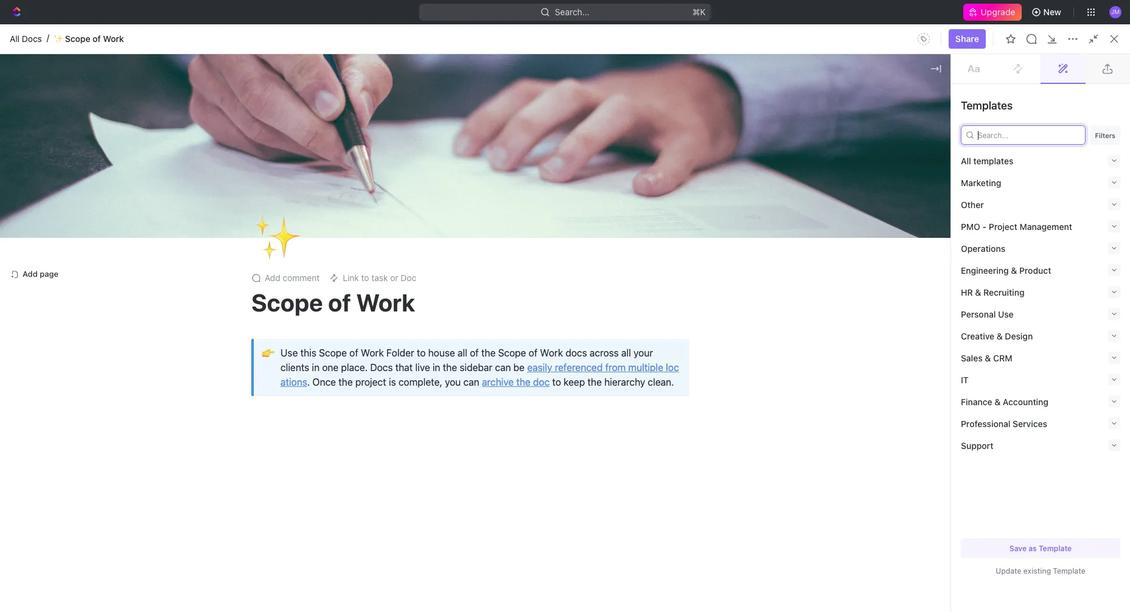 Task type: describe. For each thing, give the bounding box(es) containing it.
personal
[[961, 309, 996, 319]]

✨ right my
[[254, 208, 303, 265]]

docs for all docs
[[22, 33, 42, 44]]

notes inside button
[[256, 258, 280, 268]]

agency management
[[559, 389, 642, 400]]

the up sidebar
[[482, 348, 496, 358]]

comment
[[283, 273, 320, 283]]

all for all templates
[[961, 156, 972, 166]]

& for finance
[[995, 397, 1001, 407]]

scope up the one
[[319, 348, 347, 358]]

date for date viewed
[[907, 238, 923, 247]]

to inside use this scope of work folder to house all of the scope of work docs across all your clients in one place. docs that live in the sidebar can be
[[417, 348, 426, 358]]

favorites button
[[5, 103, 47, 118]]

change
[[631, 218, 662, 228]]

use inside use this scope of work folder to house all of the scope of work docs across all your clients in one place. docs that live in the sidebar can be
[[281, 348, 298, 358]]

multiple
[[629, 362, 664, 373]]

team space
[[29, 166, 77, 177]]

0 horizontal spatial all
[[458, 348, 468, 358]]

date updated button
[[802, 233, 864, 252]]

✨ scope of work
[[53, 33, 124, 44]]

mins for 6
[[915, 302, 933, 312]]

professional services
[[961, 419, 1048, 429]]

see all
[[458, 102, 481, 111]]

sidebar navigation
[[0, 43, 182, 612]]

engineering & product
[[961, 265, 1052, 275]]

creative & design
[[961, 331, 1033, 341]]

welcome! • in agency management for resource management
[[229, 163, 369, 173]]

doc
[[533, 377, 550, 388]]

favorites inside button
[[10, 106, 42, 115]]

11 row from the top
[[197, 449, 1116, 471]]

my
[[235, 214, 248, 225]]

5 row from the top
[[197, 318, 1116, 340]]

all inside button
[[214, 214, 225, 225]]

27
[[907, 258, 917, 268]]

2 inside button
[[257, 389, 262, 400]]

product
[[1020, 265, 1052, 275]]

pmo - project management
[[961, 221, 1073, 232]]

👋 for scope of work
[[831, 163, 841, 172]]

- for agency management
[[668, 389, 672, 400]]

team
[[29, 166, 50, 177]]

shared button
[[278, 208, 313, 233]]

one
[[322, 362, 339, 373]]

archived button
[[461, 208, 503, 233]]

postsale
[[37, 270, 71, 280]]

private button
[[318, 208, 352, 233]]

project for client 2 project
[[591, 367, 619, 378]]

clean.
[[648, 377, 674, 388]]

tab list containing all
[[211, 208, 503, 233]]

search docs button
[[995, 47, 1070, 67]]

welcome! inside button
[[225, 280, 265, 290]]

projects link
[[37, 183, 136, 202]]

5 for client 2 project
[[307, 367, 312, 378]]

welcome! button
[[212, 274, 532, 296]]

add for add page
[[23, 269, 38, 279]]

& for hr
[[975, 287, 982, 297]]

be
[[514, 362, 525, 373]]

0 vertical spatial 2
[[584, 367, 589, 378]]

live
[[415, 362, 430, 373]]

design
[[1005, 331, 1033, 341]]

spaces
[[10, 127, 36, 136]]

doc inside "new doc" "button"
[[1102, 52, 1118, 62]]

table containing project notes
[[197, 233, 1116, 515]]

update
[[996, 567, 1022, 576]]

0 horizontal spatial can
[[464, 377, 480, 388]]

• for management
[[270, 163, 274, 173]]

row containing 2
[[197, 383, 1116, 407]]

scope down recent on the left of page
[[229, 124, 254, 134]]

1 vertical spatial scope of work
[[848, 143, 906, 153]]

user group image
[[12, 168, 22, 175]]

postsale engagements link
[[37, 265, 136, 285]]

sidebar
[[460, 362, 493, 373]]

1 vertical spatial 👥
[[212, 144, 222, 153]]

✨ down created
[[831, 144, 841, 153]]

new for new doc
[[1082, 52, 1100, 62]]

✨ down recent on the left of page
[[212, 124, 222, 133]]

browser
[[528, 28, 560, 38]]

docs
[[566, 348, 587, 358]]

date for date updated
[[810, 238, 826, 247]]

name
[[213, 238, 233, 247]]

tags
[[668, 238, 685, 247]]

or
[[390, 273, 399, 283]]

reposition button
[[566, 214, 624, 233]]

viewed
[[925, 238, 949, 247]]

once
[[313, 377, 336, 388]]

folder
[[387, 348, 414, 358]]

add page
[[23, 269, 58, 279]]

recruiting
[[984, 287, 1025, 297]]

complete,
[[399, 377, 443, 388]]

sales
[[961, 353, 983, 363]]

6
[[907, 302, 912, 312]]

change cover button
[[624, 214, 694, 233]]

welcome! • in agency management for scope of work
[[848, 163, 988, 173]]

0 vertical spatial you
[[450, 28, 464, 38]]

personal use
[[961, 309, 1014, 319]]

24 mins ago
[[907, 280, 955, 290]]

ago for 24 mins ago
[[941, 280, 955, 290]]

1 horizontal spatial favorites
[[522, 102, 564, 113]]

2 vertical spatial scope of work
[[251, 288, 415, 316]]

templates
[[974, 156, 1014, 166]]

resource inside button
[[225, 302, 263, 312]]

scope down 'add comment'
[[251, 288, 323, 316]]

other
[[961, 199, 984, 210]]

engineering
[[961, 265, 1009, 275]]

date updated
[[810, 238, 856, 247]]

easily referenced from multiple loc ations
[[281, 362, 679, 388]]

5 for client 1 project
[[307, 345, 312, 356]]

👉
[[261, 347, 274, 359]]

that
[[395, 362, 413, 373]]

row containing welcome!
[[197, 274, 1116, 296]]

tree inside sidebar navigation
[[5, 141, 170, 575]]

add for add comment
[[265, 273, 281, 283]]

archive
[[482, 377, 514, 388]]

0 vertical spatial resource management
[[848, 124, 939, 134]]

scope down created by me
[[848, 143, 873, 153]]

shared
[[281, 214, 310, 225]]

created
[[831, 102, 868, 113]]

my docs button
[[232, 208, 273, 233]]

row containing project notes
[[197, 251, 1116, 275]]

to up the business time icon
[[552, 377, 561, 388]]

cover
[[664, 218, 687, 228]]

reposition
[[573, 218, 616, 228]]

scope up be
[[498, 348, 526, 358]]

can inside use this scope of work folder to house all of the scope of work docs across all your clients in one place. docs that live in the sidebar can be
[[495, 362, 511, 373]]

pmo
[[961, 221, 981, 232]]

private
[[321, 214, 349, 225]]

from
[[605, 362, 626, 373]]

search docs
[[1012, 52, 1063, 62]]

doc inside link to task or doc dropdown button
[[401, 273, 417, 283]]

2 horizontal spatial all
[[622, 348, 631, 358]]

welcome! for resource
[[229, 163, 268, 173]]

1 vertical spatial you
[[445, 377, 461, 388]]

see
[[458, 102, 471, 111]]

project inside button
[[225, 258, 254, 268]]

upgrade link
[[964, 4, 1022, 21]]

archive the doc link
[[482, 377, 550, 388]]

new doc
[[1082, 52, 1118, 62]]

the down place. at the bottom left of page
[[339, 377, 353, 388]]

template for save as template
[[1039, 544, 1072, 553]]

.
[[307, 377, 310, 388]]

& for engineering
[[1011, 265, 1018, 275]]

this
[[300, 348, 317, 358]]

1
[[584, 345, 588, 356]]

dropdown menu image
[[914, 29, 934, 49]]

search...
[[555, 7, 590, 17]]

docs inside use this scope of work folder to house all of the scope of work docs across all your clients in one place. docs that live in the sidebar can be
[[370, 362, 393, 373]]

. once the project is complete, you can archive the doc to keep the hierarchy clean.
[[307, 377, 674, 388]]

upgrade
[[981, 7, 1016, 17]]

do
[[436, 28, 447, 38]]

engagements
[[73, 270, 127, 280]]

services
[[1013, 419, 1048, 429]]



Task type: vqa. For each thing, say whether or not it's contained in the screenshot.
6 mins ago cell
yes



Task type: locate. For each thing, give the bounding box(es) containing it.
resource
[[848, 124, 885, 134], [229, 143, 266, 153], [225, 302, 263, 312]]

0 vertical spatial all
[[10, 33, 20, 44]]

✨ right all docs link
[[53, 34, 63, 44]]

ago down viewed
[[940, 258, 955, 268]]

Search... text field
[[968, 126, 1082, 144]]

scope of work
[[229, 124, 287, 134], [848, 143, 906, 153], [251, 288, 415, 316]]

2 minutes from the top
[[260, 367, 292, 378]]

mins for 27
[[919, 258, 938, 268]]

column header
[[197, 233, 210, 253]]

archived
[[464, 214, 499, 225]]

project for client 1 project
[[590, 345, 618, 356]]

favorites
[[522, 102, 564, 113], [10, 106, 42, 115]]

1 horizontal spatial 👋
[[831, 163, 841, 172]]

0 horizontal spatial all
[[10, 33, 20, 44]]

2 vertical spatial -
[[668, 389, 672, 400]]

ago for 6 mins ago
[[936, 302, 950, 312]]

meeting minutes down 👉
[[225, 367, 292, 378]]

mins inside cell
[[915, 302, 933, 312]]

work
[[103, 33, 124, 44], [266, 124, 287, 134], [886, 143, 906, 153], [356, 288, 415, 316], [361, 348, 384, 358], [540, 348, 563, 358]]

business time image
[[548, 392, 555, 398]]

meeting for client 1 project
[[225, 345, 258, 356]]

space
[[53, 166, 77, 177]]

2 👋 from the left
[[831, 163, 841, 172]]

1 meeting from the top
[[225, 345, 258, 356]]

• for of
[[890, 163, 893, 173]]

1 date from the left
[[810, 238, 826, 247]]

1 vertical spatial 2
[[257, 389, 262, 400]]

1 horizontal spatial new
[[1082, 52, 1100, 62]]

1 horizontal spatial project notes
[[539, 124, 592, 134]]

2 vertical spatial resource
[[225, 302, 263, 312]]

resource up 👉
[[225, 302, 263, 312]]

10 row from the top
[[197, 427, 1116, 449]]

management inside button
[[265, 302, 318, 312]]

all right see
[[473, 102, 481, 111]]

mins right 24
[[920, 280, 938, 290]]

0 vertical spatial 5
[[307, 345, 312, 356]]

doc down jm dropdown button
[[1102, 52, 1118, 62]]

page
[[40, 269, 58, 279]]

0 vertical spatial -
[[983, 221, 987, 232]]

👥 down recent on the left of page
[[212, 144, 222, 153]]

2 5 from the top
[[307, 367, 312, 378]]

your
[[634, 348, 653, 358]]

link to task or doc
[[343, 273, 417, 283]]

task
[[372, 273, 388, 283]]

1 vertical spatial meeting minutes
[[225, 367, 292, 378]]

0 vertical spatial new
[[1044, 7, 1062, 17]]

& right finance
[[995, 397, 1001, 407]]

2 horizontal spatial all
[[961, 156, 972, 166]]

template right 'as'
[[1039, 544, 1072, 553]]

0 vertical spatial 👥
[[831, 124, 841, 133]]

projects
[[37, 187, 69, 197]]

cell
[[197, 252, 210, 274], [539, 252, 661, 274], [661, 252, 802, 274], [802, 252, 900, 274], [197, 274, 210, 296], [539, 274, 661, 296], [661, 274, 802, 296], [802, 274, 900, 296], [197, 296, 210, 318], [539, 296, 661, 318], [661, 296, 802, 318], [802, 296, 900, 318], [197, 318, 210, 340], [539, 318, 661, 340], [802, 318, 900, 340], [900, 318, 997, 340], [197, 340, 210, 362], [802, 340, 900, 362], [900, 340, 997, 362], [197, 362, 210, 384], [802, 362, 900, 384], [900, 362, 997, 384], [197, 384, 210, 405], [802, 384, 900, 405], [900, 384, 997, 405], [197, 405, 210, 427], [210, 405, 539, 427], [539, 405, 661, 427], [661, 405, 802, 427], [802, 405, 900, 427], [900, 405, 997, 427], [197, 427, 210, 449], [210, 427, 539, 449], [539, 427, 661, 449], [661, 427, 802, 449], [802, 427, 900, 449], [900, 427, 997, 449], [997, 427, 1095, 449], [197, 449, 210, 471], [210, 449, 539, 471], [539, 449, 661, 471], [661, 449, 802, 471], [802, 449, 900, 471], [900, 449, 997, 471], [997, 449, 1095, 471], [1095, 449, 1116, 471], [197, 471, 210, 493], [210, 471, 539, 493], [539, 471, 661, 493], [661, 471, 802, 493], [802, 471, 900, 493], [900, 471, 997, 493], [997, 471, 1095, 493], [1095, 471, 1116, 493], [197, 493, 210, 515], [210, 493, 539, 515], [539, 493, 661, 515], [661, 493, 802, 515], [802, 493, 900, 515], [900, 493, 997, 515], [997, 493, 1095, 515], [1095, 493, 1116, 515]]

minutes for client 1 project
[[260, 345, 292, 356]]

all
[[10, 33, 20, 44], [961, 156, 972, 166], [214, 214, 225, 225]]

0 vertical spatial doc
[[1102, 52, 1118, 62]]

minutes down 👉
[[260, 367, 292, 378]]

all for all docs
[[10, 33, 20, 44]]

the down house at the bottom left of the page
[[443, 362, 457, 373]]

1 vertical spatial all
[[961, 156, 972, 166]]

change cover
[[631, 218, 687, 228]]

1 vertical spatial meeting
[[225, 367, 258, 378]]

agency inside row
[[559, 389, 588, 400]]

client for client 2 project
[[559, 367, 582, 378]]

& for sales
[[985, 353, 991, 363]]

notes
[[569, 124, 592, 134], [256, 258, 280, 268]]

agency for resource management
[[286, 163, 315, 173]]

•
[[270, 163, 274, 173], [890, 163, 893, 173]]

- right multiple
[[668, 367, 672, 378]]

meeting for client 2 project
[[225, 367, 258, 378]]

1 horizontal spatial welcome! • in agency management
[[848, 163, 988, 173]]

date up 27
[[907, 238, 923, 247]]

& left product
[[1011, 265, 1018, 275]]

docs up recent on the left of page
[[204, 52, 224, 62]]

sales & crm
[[961, 353, 1013, 363]]

0 horizontal spatial use
[[281, 348, 298, 358]]

template for update existing template
[[1053, 567, 1086, 576]]

0 horizontal spatial welcome! • in agency management
[[229, 163, 369, 173]]

4 row from the top
[[197, 296, 1116, 318]]

postsale engagements
[[37, 270, 127, 280]]

0 vertical spatial mins
[[919, 258, 938, 268]]

1 5 from the top
[[307, 345, 312, 356]]

new right search docs
[[1082, 52, 1100, 62]]

Search by name... text field
[[922, 209, 1076, 227]]

mins right 6
[[915, 302, 933, 312]]

mins
[[919, 258, 938, 268], [920, 280, 938, 290], [915, 302, 933, 312]]

ations
[[281, 377, 307, 388]]

6 mins ago cell
[[900, 296, 997, 318]]

support
[[961, 440, 994, 451]]

docs inside tab list
[[250, 214, 270, 225]]

2 meeting minutes from the top
[[225, 367, 292, 378]]

5 up clients
[[307, 345, 312, 356]]

can down sidebar
[[464, 377, 480, 388]]

0 vertical spatial scope of work
[[229, 124, 287, 134]]

2 down 👉
[[257, 389, 262, 400]]

project notes inside project notes link
[[539, 124, 592, 134]]

location
[[547, 238, 576, 247]]

2 down 1
[[584, 367, 589, 378]]

to inside dropdown button
[[361, 273, 369, 283]]

project
[[355, 377, 386, 388]]

resource management inside button
[[225, 302, 318, 312]]

5 left the once
[[307, 367, 312, 378]]

all up sidebar
[[458, 348, 468, 358]]

mins right 27
[[919, 258, 938, 268]]

share
[[956, 33, 980, 44]]

1 vertical spatial minutes
[[260, 367, 292, 378]]

1 vertical spatial can
[[464, 377, 480, 388]]

resource down created by me
[[848, 124, 885, 134]]

1 vertical spatial ago
[[941, 280, 955, 290]]

1 meeting minutes from the top
[[225, 345, 292, 356]]

workspace button
[[357, 208, 408, 233]]

1 horizontal spatial all
[[473, 102, 481, 111]]

scope
[[65, 33, 90, 44], [229, 124, 254, 134], [848, 143, 873, 153], [251, 288, 323, 316], [319, 348, 347, 358], [498, 348, 526, 358]]

add left comment
[[265, 273, 281, 283]]

new button
[[1027, 2, 1069, 22]]

👥 down created
[[831, 124, 841, 133]]

2 client from the top
[[559, 367, 582, 378]]

date left updated
[[810, 238, 826, 247]]

you down use this scope of work folder to house all of the scope of work docs across all your clients in one place. docs that live in the sidebar can be
[[445, 377, 461, 388]]

✨ inside ✨ scope of work
[[53, 34, 63, 44]]

meeting minutes for client 2 project
[[225, 367, 292, 378]]

scope of work down by
[[848, 143, 906, 153]]

1 horizontal spatial 2
[[584, 367, 589, 378]]

welcome! for scope
[[848, 163, 887, 173]]

1 horizontal spatial all
[[214, 214, 225, 225]]

all docs link
[[10, 33, 42, 44]]

new
[[1044, 7, 1062, 17], [1082, 52, 1100, 62]]

updated
[[828, 238, 856, 247]]

date
[[810, 238, 826, 247], [907, 238, 923, 247]]

0 vertical spatial use
[[998, 309, 1014, 319]]

mins for 24
[[920, 280, 938, 290]]

0 horizontal spatial date
[[810, 238, 826, 247]]

all button
[[211, 208, 228, 233]]

assigned
[[416, 214, 453, 225]]

doc right or
[[401, 273, 417, 283]]

finance & accounting
[[961, 397, 1049, 407]]

docs right my
[[250, 214, 270, 225]]

1 vertical spatial use
[[281, 348, 298, 358]]

client 2 project
[[559, 367, 619, 378]]

9 row from the top
[[197, 405, 1116, 427]]

1 horizontal spatial notes
[[569, 124, 592, 134]]

recent
[[212, 102, 244, 113]]

0 horizontal spatial add
[[23, 269, 38, 279]]

ago down 24 mins ago
[[936, 302, 950, 312]]

2 vertical spatial mins
[[915, 302, 933, 312]]

date viewed
[[907, 238, 949, 247]]

2 horizontal spatial agency
[[905, 163, 934, 173]]

by
[[870, 102, 882, 113]]

date viewed button
[[900, 233, 968, 252]]

0 vertical spatial template
[[1039, 544, 1072, 553]]

1 vertical spatial new
[[1082, 52, 1100, 62]]

1 vertical spatial 5
[[307, 367, 312, 378]]

1 row from the top
[[197, 233, 1116, 253]]

2 button
[[212, 383, 532, 407]]

referenced
[[555, 362, 603, 373]]

use up clients
[[281, 348, 298, 358]]

row containing name
[[197, 233, 1116, 253]]

meeting minutes for client 1 project
[[225, 345, 292, 356]]

project notes inside project notes button
[[225, 258, 280, 268]]

can up archive at the bottom of page
[[495, 362, 511, 373]]

scope right all docs at the left top
[[65, 33, 90, 44]]

1 vertical spatial mins
[[920, 280, 938, 290]]

minutes for client 2 project
[[260, 367, 292, 378]]

1 horizontal spatial agency
[[559, 389, 588, 400]]

use this scope of work folder to house all of the scope of work docs across all your clients in one place. docs that live in the sidebar can be
[[281, 348, 656, 373]]

welcome! down created by me
[[848, 163, 887, 173]]

6 row from the top
[[197, 339, 1116, 363]]

0 vertical spatial client
[[559, 345, 582, 356]]

1 vertical spatial notes
[[256, 258, 280, 268]]

1 vertical spatial resource
[[229, 143, 266, 153]]

1 client from the top
[[559, 345, 582, 356]]

1 vertical spatial project notes
[[225, 258, 280, 268]]

it
[[961, 375, 969, 385]]

client down docs
[[559, 367, 582, 378]]

template right 'existing'
[[1053, 567, 1086, 576]]

row containing resource management
[[197, 296, 1116, 318]]

1 vertical spatial client
[[559, 367, 582, 378]]

✨
[[53, 34, 63, 44], [212, 124, 222, 133], [831, 144, 841, 153], [254, 208, 303, 265]]

7 row from the top
[[197, 361, 1116, 385]]

0 horizontal spatial favorites
[[10, 106, 42, 115]]

& for creative
[[997, 331, 1003, 341]]

1 horizontal spatial •
[[890, 163, 893, 173]]

welcome! up my docs
[[229, 163, 268, 173]]

can
[[495, 362, 511, 373], [464, 377, 480, 388]]

- down 'clean.'
[[668, 389, 672, 400]]

the up agency management
[[588, 377, 602, 388]]

new inside new button
[[1044, 7, 1062, 17]]

minutes up clients
[[260, 345, 292, 356]]

accounting
[[1003, 397, 1049, 407]]

0 horizontal spatial agency
[[286, 163, 315, 173]]

0 vertical spatial ago
[[940, 258, 955, 268]]

meeting minutes up clients
[[225, 345, 292, 356]]

1 👋 from the left
[[212, 163, 222, 172]]

⌘k
[[693, 7, 706, 17]]

add left page
[[23, 269, 38, 279]]

new inside "new doc" "button"
[[1082, 52, 1100, 62]]

project notes link
[[517, 119, 796, 139]]

client left 1
[[559, 345, 582, 356]]

1 vertical spatial resource management
[[229, 143, 319, 153]]

1 horizontal spatial can
[[495, 362, 511, 373]]

- right pmo
[[983, 221, 987, 232]]

tree
[[5, 141, 170, 575]]

you right do
[[450, 28, 464, 38]]

0 horizontal spatial notes
[[256, 258, 280, 268]]

docs for search docs
[[1042, 52, 1063, 62]]

• down me
[[890, 163, 893, 173]]

2
[[584, 367, 589, 378], [257, 389, 262, 400]]

& left design
[[997, 331, 1003, 341]]

across
[[590, 348, 619, 358]]

search
[[1012, 52, 1040, 62]]

1 vertical spatial -
[[668, 367, 672, 378]]

2 date from the left
[[907, 238, 923, 247]]

place.
[[341, 362, 368, 373]]

12 row from the top
[[197, 471, 1116, 493]]

scope of work down recent on the left of page
[[229, 124, 287, 134]]

to right link
[[361, 273, 369, 283]]

1 horizontal spatial add
[[265, 273, 281, 283]]

0 vertical spatial meeting minutes
[[225, 345, 292, 356]]

1 • from the left
[[270, 163, 274, 173]]

- for client 2 project
[[668, 367, 672, 378]]

& left 'crm'
[[985, 353, 991, 363]]

docs right search
[[1042, 52, 1063, 62]]

template
[[1039, 544, 1072, 553], [1053, 567, 1086, 576]]

row
[[197, 233, 1116, 253], [197, 251, 1116, 275], [197, 274, 1116, 296], [197, 296, 1116, 318], [197, 318, 1116, 340], [197, 339, 1116, 363], [197, 361, 1116, 385], [197, 383, 1116, 407], [197, 405, 1116, 427], [197, 427, 1116, 449], [197, 449, 1116, 471], [197, 471, 1116, 493], [197, 493, 1116, 515]]

0 horizontal spatial doc
[[401, 273, 417, 283]]

0 horizontal spatial 👥
[[212, 144, 222, 153]]

0 vertical spatial meeting
[[225, 345, 258, 356]]

13 row from the top
[[197, 493, 1116, 515]]

0 vertical spatial can
[[495, 362, 511, 373]]

project
[[539, 124, 566, 134], [989, 221, 1018, 232], [225, 258, 254, 268], [590, 345, 618, 356], [591, 367, 619, 378]]

see all button
[[453, 100, 486, 114]]

2 row from the top
[[197, 251, 1116, 275]]

27 mins ago
[[907, 258, 955, 268]]

table
[[197, 233, 1116, 515]]

docs up project
[[370, 362, 393, 373]]

& right hr
[[975, 287, 982, 297]]

0 horizontal spatial new
[[1044, 7, 1062, 17]]

0 horizontal spatial 2
[[257, 389, 262, 400]]

house
[[428, 348, 455, 358]]

0 vertical spatial notes
[[569, 124, 592, 134]]

ago for 27 mins ago
[[940, 258, 955, 268]]

all left your
[[622, 348, 631, 358]]

0 horizontal spatial •
[[270, 163, 274, 173]]

1 vertical spatial template
[[1053, 567, 1086, 576]]

new up search docs
[[1044, 7, 1062, 17]]

save as template
[[1010, 544, 1072, 553]]

tree containing team space
[[5, 141, 170, 575]]

docs left ✨ scope of work
[[22, 33, 42, 44]]

0 vertical spatial resource
[[848, 124, 885, 134]]

3 row from the top
[[197, 274, 1116, 296]]

use down recruiting
[[998, 309, 1014, 319]]

of
[[93, 33, 101, 44], [256, 124, 264, 134], [875, 143, 883, 153], [328, 288, 351, 316], [350, 348, 358, 358], [470, 348, 479, 358], [529, 348, 538, 358]]

2 vertical spatial ago
[[936, 302, 950, 312]]

management
[[887, 124, 939, 134], [268, 143, 319, 153], [317, 163, 369, 173], [937, 163, 988, 173], [1020, 221, 1073, 232], [265, 302, 318, 312], [591, 389, 642, 400]]

0 horizontal spatial project notes
[[225, 258, 280, 268]]

finance
[[961, 397, 993, 407]]

me
[[884, 102, 898, 113]]

all inside see all button
[[473, 102, 481, 111]]

agency for scope of work
[[905, 163, 934, 173]]

save
[[1010, 544, 1027, 553]]

👋 for resource management
[[212, 163, 222, 172]]

meeting left 👉
[[225, 345, 258, 356]]

ago inside cell
[[936, 302, 950, 312]]

1 horizontal spatial use
[[998, 309, 1014, 319]]

1 horizontal spatial 👥
[[831, 124, 841, 133]]

the down be
[[516, 377, 531, 388]]

docs for my docs
[[250, 214, 270, 225]]

2 meeting from the top
[[225, 367, 258, 378]]

2 welcome! • in agency management from the left
[[848, 163, 988, 173]]

the
[[482, 348, 496, 358], [443, 362, 457, 373], [339, 377, 353, 388], [516, 377, 531, 388], [588, 377, 602, 388]]

loc
[[666, 362, 679, 373]]

2 vertical spatial resource management
[[225, 302, 318, 312]]

1 welcome! • in agency management from the left
[[229, 163, 369, 173]]

project for pmo - project management
[[989, 221, 1018, 232]]

2 • from the left
[[890, 163, 893, 173]]

sharing
[[1005, 238, 1031, 247]]

filters
[[1096, 131, 1116, 139]]

0 horizontal spatial 👋
[[212, 163, 222, 172]]

filters button
[[1091, 125, 1121, 145]]

to up live
[[417, 348, 426, 358]]

1 horizontal spatial date
[[907, 238, 923, 247]]

scope of work down link
[[251, 288, 415, 316]]

to right "want"
[[488, 28, 496, 38]]

welcome! down 'name'
[[225, 280, 265, 290]]

hr
[[961, 287, 973, 297]]

8 row from the top
[[197, 383, 1116, 407]]

created by me
[[831, 102, 898, 113]]

0 vertical spatial minutes
[[260, 345, 292, 356]]

resource down recent on the left of page
[[229, 143, 266, 153]]

2 vertical spatial all
[[214, 214, 225, 225]]

1 vertical spatial doc
[[401, 273, 417, 283]]

ago left hr
[[941, 280, 955, 290]]

project notes
[[539, 124, 592, 134], [225, 258, 280, 268]]

1 minutes from the top
[[260, 345, 292, 356]]

tab list
[[211, 208, 503, 233]]

0 vertical spatial project notes
[[539, 124, 592, 134]]

new for new
[[1044, 7, 1062, 17]]

• up my docs
[[270, 163, 274, 173]]

enable
[[499, 28, 526, 38]]

1 horizontal spatial doc
[[1102, 52, 1118, 62]]

client for client 1 project
[[559, 345, 582, 356]]

new doc button
[[1075, 47, 1126, 67]]

meeting left ations
[[225, 367, 258, 378]]

add
[[23, 269, 38, 279], [265, 273, 281, 283]]



